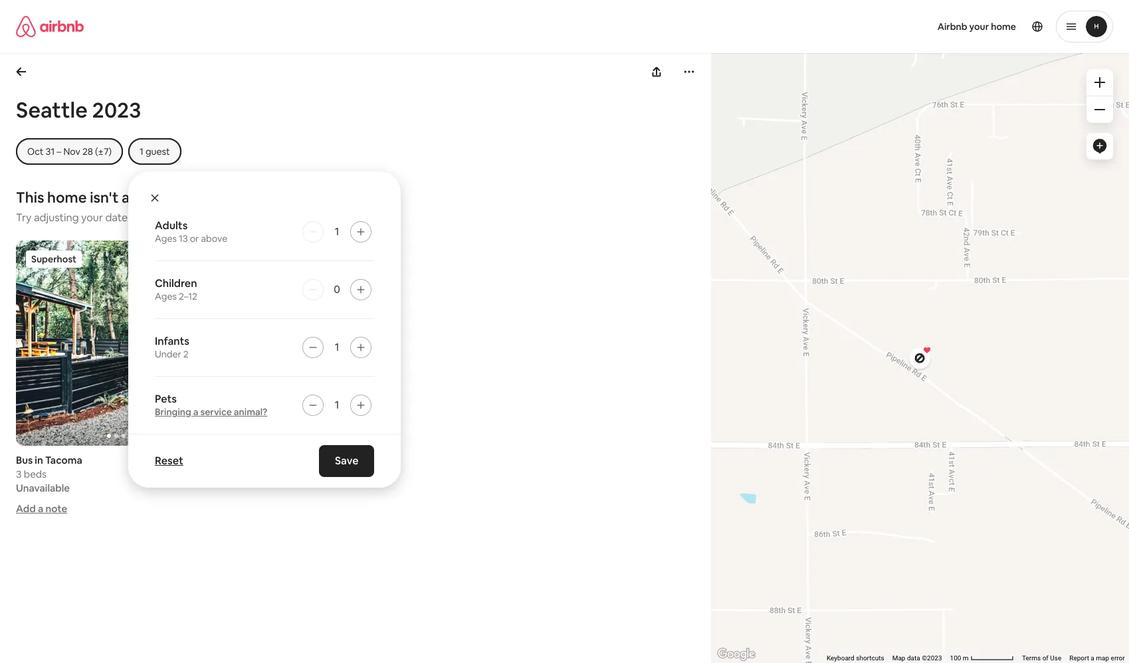 Task type: describe. For each thing, give the bounding box(es) containing it.
bringing
[[155, 406, 191, 418]]

keyboard shortcuts
[[827, 655, 885, 662]]

100
[[950, 655, 962, 662]]

2
[[183, 348, 189, 360]]

zoom in image
[[1095, 77, 1105, 88]]

2023
[[92, 96, 141, 124]]

dates
[[105, 211, 133, 225]]

try
[[16, 211, 32, 225]]

1 inside dropdown button
[[140, 146, 143, 158]]

zoom out image
[[1095, 104, 1105, 115]]

remove from wishlist: bus in tacoma image
[[205, 251, 221, 267]]

keyboard
[[827, 655, 855, 662]]

or inside adults ages 13 or above
[[190, 233, 199, 245]]

homes
[[212, 211, 245, 225]]

home
[[47, 188, 87, 207]]

children
[[155, 277, 197, 290]]

adults
[[155, 219, 188, 233]]

more
[[184, 211, 210, 225]]

note
[[45, 502, 67, 515]]

(113)
[[208, 454, 232, 466]]

map
[[1096, 655, 1110, 662]]

children ages 2–12
[[155, 277, 197, 302]]

isn't available
[[90, 188, 182, 207]]

m
[[963, 655, 969, 662]]

save button
[[319, 445, 374, 477]]

1 guest button
[[128, 138, 181, 165]]

unavailable
[[16, 482, 70, 494]]

4.94 (113)
[[185, 454, 232, 466]]

pets
[[155, 392, 177, 406]]

this home isn't available try adjusting your dates or adding more homes to your wishlist.
[[16, 188, 323, 225]]

1 for adults
[[335, 225, 339, 239]]

google map
including 1 saved stay. region
[[692, 41, 1129, 663]]

seattle
[[16, 96, 88, 124]]

your
[[81, 211, 103, 225]]

report a map error link
[[1070, 655, 1125, 662]]

2–12
[[179, 290, 197, 302]]

to
[[248, 211, 258, 225]]

a inside 'pets bringing a service animal?'
[[193, 406, 198, 418]]



Task type: vqa. For each thing, say whether or not it's contained in the screenshot.
Report a map error link
yes



Task type: locate. For each thing, give the bounding box(es) containing it.
1 horizontal spatial a
[[193, 406, 198, 418]]

map
[[893, 655, 906, 662]]

adults ages 13 or above
[[155, 219, 227, 245]]

animal?
[[234, 406, 267, 418]]

or down the isn't available
[[135, 211, 145, 225]]

1 guest
[[140, 146, 170, 158]]

ages left 13
[[155, 233, 177, 245]]

100 m button
[[946, 654, 1019, 663]]

infants under 2
[[155, 334, 189, 360]]

add a note button
[[16, 502, 67, 515]]

1 up the save
[[335, 398, 339, 412]]

ages for adults
[[155, 233, 177, 245]]

above
[[201, 233, 227, 245]]

1 right your wishlist.
[[335, 225, 339, 239]]

bringing a service animal? button
[[155, 406, 267, 418]]

a left service
[[193, 406, 198, 418]]

1
[[140, 146, 143, 158], [335, 225, 339, 239], [335, 340, 339, 354], [335, 398, 339, 412]]

0 vertical spatial ages
[[155, 233, 177, 245]]

ages inside children ages 2–12
[[155, 290, 177, 302]]

1 for pets
[[335, 398, 339, 412]]

this
[[16, 188, 44, 207]]

tacoma
[[45, 454, 82, 466]]

100 m
[[950, 655, 971, 662]]

ages left 2–12
[[155, 290, 177, 302]]

pets bringing a service animal?
[[155, 392, 267, 418]]

bus
[[16, 454, 33, 466]]

seattle 2023
[[16, 96, 141, 124]]

4.94 out of 5 average rating,  113 reviews image
[[175, 454, 232, 466]]

1 horizontal spatial or
[[190, 233, 199, 245]]

2 ages from the top
[[155, 290, 177, 302]]

©2023
[[922, 655, 942, 662]]

reset
[[155, 454, 183, 468]]

ages
[[155, 233, 177, 245], [155, 290, 177, 302]]

beds
[[24, 468, 47, 480]]

dialog containing adults
[[128, 171, 401, 488]]

in
[[35, 454, 43, 466]]

a left 'map'
[[1091, 655, 1095, 662]]

ages inside adults ages 13 or above
[[155, 233, 177, 245]]

infants
[[155, 334, 189, 348]]

add
[[16, 502, 36, 515]]

or inside this home isn't available try adjusting your dates or adding more homes to your wishlist.
[[135, 211, 145, 225]]

or right 13
[[190, 233, 199, 245]]

map data ©2023
[[893, 655, 942, 662]]

add a place to the map image
[[1092, 138, 1108, 154]]

13
[[179, 233, 188, 245]]

1 ages from the top
[[155, 233, 177, 245]]

under
[[155, 348, 181, 360]]

error
[[1111, 655, 1125, 662]]

report
[[1070, 655, 1090, 662]]

a for report a map error
[[1091, 655, 1095, 662]]

3
[[16, 468, 22, 480]]

guest
[[146, 146, 170, 158]]

a right add
[[38, 502, 43, 515]]

a for add a note
[[38, 502, 43, 515]]

0 horizontal spatial or
[[135, 211, 145, 225]]

2 vertical spatial a
[[1091, 655, 1095, 662]]

0 vertical spatial a
[[193, 406, 198, 418]]

bus in tacoma 3 beds unavailable
[[16, 454, 82, 494]]

adjusting
[[34, 211, 79, 225]]

1 for infants
[[335, 340, 339, 354]]

group
[[16, 241, 232, 446]]

terms of use
[[1023, 655, 1062, 662]]

service
[[200, 406, 232, 418]]

1 down 0
[[335, 340, 339, 354]]

data
[[907, 655, 921, 662]]

1 vertical spatial ages
[[155, 290, 177, 302]]

report a map error
[[1070, 655, 1125, 662]]

keyboard shortcuts button
[[827, 654, 885, 663]]

1 vertical spatial a
[[38, 502, 43, 515]]

4.94
[[185, 454, 205, 466]]

save
[[335, 454, 358, 468]]

0 horizontal spatial a
[[38, 502, 43, 515]]

shortcuts
[[856, 655, 885, 662]]

google image
[[715, 646, 759, 663]]

0 vertical spatial or
[[135, 211, 145, 225]]

a
[[193, 406, 198, 418], [38, 502, 43, 515], [1091, 655, 1095, 662]]

use
[[1051, 655, 1062, 662]]

1 vertical spatial or
[[190, 233, 199, 245]]

terms of use link
[[1023, 655, 1062, 662]]

reset button
[[148, 448, 190, 475]]

profile element
[[581, 0, 1113, 53]]

your wishlist.
[[261, 211, 323, 225]]

1 left guest
[[140, 146, 143, 158]]

add a note
[[16, 502, 67, 515]]

of
[[1043, 655, 1049, 662]]

adding
[[148, 211, 182, 225]]

ages for children
[[155, 290, 177, 302]]

dialog
[[128, 171, 401, 488]]

or
[[135, 211, 145, 225], [190, 233, 199, 245]]

0
[[334, 282, 340, 296]]

terms
[[1023, 655, 1041, 662]]

2 horizontal spatial a
[[1091, 655, 1095, 662]]



